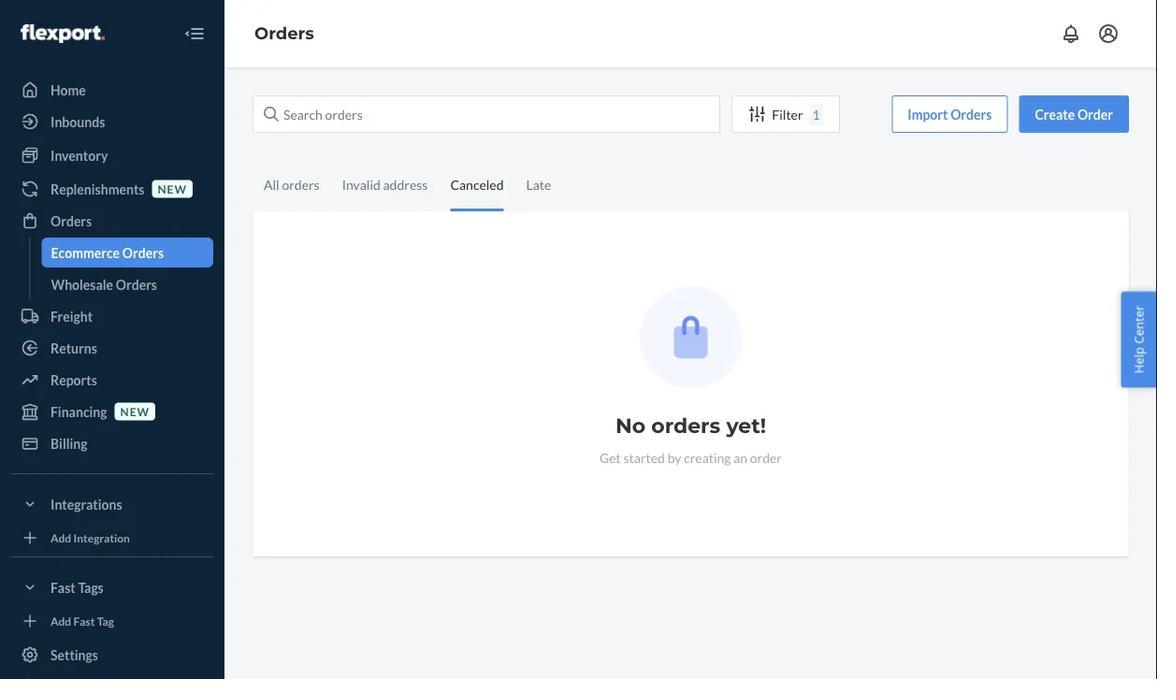Task type: locate. For each thing, give the bounding box(es) containing it.
2 add from the top
[[51, 614, 71, 628]]

by
[[668, 450, 682, 466]]

inventory
[[51, 147, 108, 163]]

fast
[[51, 580, 76, 596], [73, 614, 95, 628]]

0 vertical spatial new
[[158, 182, 187, 196]]

freight link
[[11, 301, 213, 331]]

1 vertical spatial orders
[[652, 413, 721, 439]]

0 horizontal spatial orders
[[282, 176, 320, 192]]

fast inside dropdown button
[[51, 580, 76, 596]]

freight
[[51, 308, 93, 324]]

no orders yet!
[[616, 413, 767, 439]]

an
[[734, 450, 748, 466]]

ecommerce
[[51, 245, 120, 261]]

add integration
[[51, 531, 130, 545]]

home link
[[11, 75, 213, 105]]

orders
[[255, 23, 314, 44], [951, 106, 993, 122], [51, 213, 92, 229], [122, 245, 164, 261], [116, 277, 157, 293]]

returns link
[[11, 333, 213, 363]]

0 vertical spatial orders link
[[255, 23, 314, 44]]

0 vertical spatial add
[[51, 531, 71, 545]]

all
[[264, 176, 280, 192]]

new for financing
[[120, 405, 150, 418]]

fast tags button
[[11, 573, 213, 603]]

new for replenishments
[[158, 182, 187, 196]]

replenishments
[[51, 181, 145, 197]]

1 vertical spatial add
[[51, 614, 71, 628]]

fast left 'tag'
[[73, 614, 95, 628]]

1 horizontal spatial new
[[158, 182, 187, 196]]

center
[[1131, 306, 1148, 344]]

1 horizontal spatial orders
[[652, 413, 721, 439]]

returns
[[51, 340, 97, 356]]

inbounds link
[[11, 107, 213, 137]]

orders up get started by creating an order
[[652, 413, 721, 439]]

orders for no
[[652, 413, 721, 439]]

orders up wholesale orders link
[[122, 245, 164, 261]]

add for add integration
[[51, 531, 71, 545]]

0 vertical spatial orders
[[282, 176, 320, 192]]

canceled
[[451, 176, 504, 192]]

1 vertical spatial orders link
[[11, 206, 213, 236]]

1 vertical spatial fast
[[73, 614, 95, 628]]

ecommerce orders
[[51, 245, 164, 261]]

orders link up 'ecommerce orders'
[[11, 206, 213, 236]]

orders for wholesale orders
[[116, 277, 157, 293]]

orders for ecommerce orders
[[122, 245, 164, 261]]

no
[[616, 413, 646, 439]]

create
[[1036, 106, 1076, 122]]

add fast tag
[[51, 614, 114, 628]]

orders inside button
[[951, 106, 993, 122]]

late
[[527, 176, 552, 192]]

wholesale orders link
[[42, 270, 213, 300]]

add left integration
[[51, 531, 71, 545]]

wholesale
[[51, 277, 113, 293]]

orders right all
[[282, 176, 320, 192]]

orders down 'ecommerce orders' link
[[116, 277, 157, 293]]

0 vertical spatial fast
[[51, 580, 76, 596]]

inbounds
[[51, 114, 105, 130]]

new down inventory link
[[158, 182, 187, 196]]

filter
[[772, 106, 804, 122]]

Search orders text field
[[253, 95, 721, 133]]

new
[[158, 182, 187, 196], [120, 405, 150, 418]]

new down reports link
[[120, 405, 150, 418]]

add
[[51, 531, 71, 545], [51, 614, 71, 628]]

fast left tags
[[51, 580, 76, 596]]

wholesale orders
[[51, 277, 157, 293]]

billing
[[51, 436, 88, 452]]

1 vertical spatial new
[[120, 405, 150, 418]]

1 horizontal spatial orders link
[[255, 23, 314, 44]]

orders link up search icon
[[255, 23, 314, 44]]

settings link
[[11, 640, 213, 670]]

flexport logo image
[[21, 24, 105, 43]]

1 add from the top
[[51, 531, 71, 545]]

orders
[[282, 176, 320, 192], [652, 413, 721, 439]]

orders link
[[255, 23, 314, 44], [11, 206, 213, 236]]

0 horizontal spatial new
[[120, 405, 150, 418]]

billing link
[[11, 429, 213, 459]]

order
[[1078, 106, 1114, 122]]

add up settings
[[51, 614, 71, 628]]

orders right import
[[951, 106, 993, 122]]

get started by creating an order
[[600, 450, 783, 466]]

all orders
[[264, 176, 320, 192]]

close navigation image
[[183, 22, 206, 45]]

tag
[[97, 614, 114, 628]]



Task type: vqa. For each thing, say whether or not it's contained in the screenshot.
Get Started By Creating An Order on the bottom right of the page
yes



Task type: describe. For each thing, give the bounding box(es) containing it.
ecommerce orders link
[[42, 238, 213, 268]]

0 horizontal spatial orders link
[[11, 206, 213, 236]]

help
[[1131, 347, 1148, 374]]

integration
[[73, 531, 130, 545]]

search image
[[264, 107, 279, 122]]

empty list image
[[640, 286, 742, 388]]

import orders button
[[892, 95, 1008, 133]]

open account menu image
[[1098, 22, 1120, 45]]

orders up search icon
[[255, 23, 314, 44]]

help center
[[1131, 306, 1148, 374]]

address
[[383, 176, 428, 192]]

creating
[[684, 450, 732, 466]]

orders for all
[[282, 176, 320, 192]]

get
[[600, 450, 621, 466]]

integrations button
[[11, 490, 213, 519]]

settings
[[51, 647, 98, 663]]

import
[[908, 106, 949, 122]]

integrations
[[51, 497, 122, 512]]

started
[[624, 450, 665, 466]]

tags
[[78, 580, 104, 596]]

orders up the ecommerce
[[51, 213, 92, 229]]

yet!
[[727, 413, 767, 439]]

orders for import orders
[[951, 106, 993, 122]]

invalid
[[342, 176, 381, 192]]

filter 1
[[772, 106, 821, 122]]

home
[[51, 82, 86, 98]]

create order
[[1036, 106, 1114, 122]]

fast tags
[[51, 580, 104, 596]]

help center button
[[1122, 292, 1158, 388]]

reports
[[51, 372, 97, 388]]

financing
[[51, 404, 107, 420]]

create order link
[[1020, 95, 1130, 133]]

open notifications image
[[1061, 22, 1083, 45]]

add for add fast tag
[[51, 614, 71, 628]]

import orders
[[908, 106, 993, 122]]

add integration link
[[11, 527, 213, 549]]

add fast tag link
[[11, 610, 213, 633]]

reports link
[[11, 365, 213, 395]]

1
[[813, 106, 821, 122]]

order
[[750, 450, 783, 466]]

invalid address
[[342, 176, 428, 192]]

inventory link
[[11, 140, 213, 170]]



